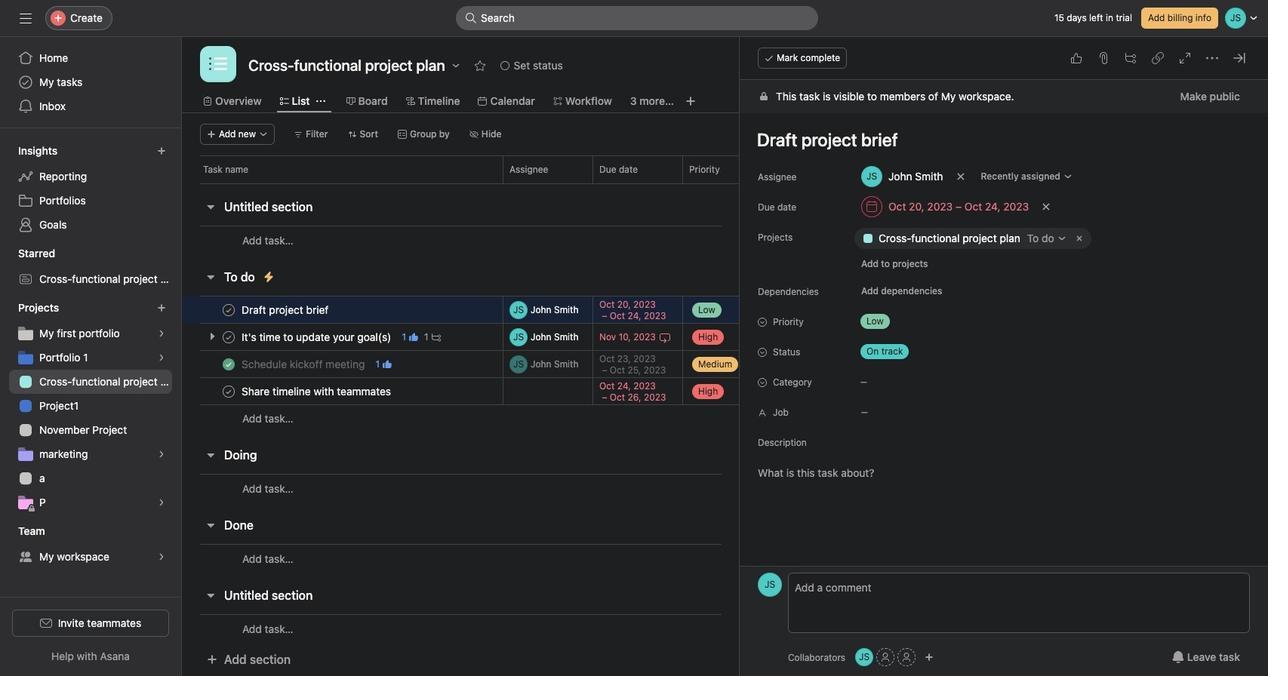 Task type: locate. For each thing, give the bounding box(es) containing it.
list box
[[456, 6, 818, 30]]

— text field
[[855, 399, 1250, 426]]

0 vertical spatial task name text field
[[239, 302, 333, 317]]

mark complete image inside share timeline with teammates cell
[[220, 382, 238, 401]]

3 task name text field from the top
[[239, 357, 370, 372]]

0 vertical spatial mark complete checkbox
[[220, 301, 238, 319]]

add or remove collaborators image
[[925, 653, 934, 662]]

task name text field for completed option
[[239, 357, 370, 372]]

main content
[[740, 80, 1268, 676]]

attachments: add a file to this task, draft project brief image
[[1098, 52, 1110, 64]]

row
[[182, 156, 1188, 183], [200, 183, 1170, 184], [182, 226, 1188, 254], [182, 296, 1188, 324], [182, 323, 1188, 351], [182, 350, 1188, 378], [182, 378, 1188, 405], [182, 405, 1188, 433], [182, 474, 1188, 503], [182, 544, 1188, 573], [182, 615, 1188, 643]]

0 likes. click to like this task image
[[1071, 52, 1083, 64]]

see details, p image
[[157, 498, 166, 507]]

1 mark complete image from the top
[[220, 301, 238, 319]]

task name text field down rules for to do icon
[[239, 302, 333, 317]]

share timeline with teammates cell
[[182, 378, 503, 405]]

add or remove collaborators image
[[856, 649, 874, 667]]

1 subtask image
[[432, 333, 441, 342]]

remove image
[[1073, 233, 1085, 245]]

2 vertical spatial task name text field
[[239, 357, 370, 372]]

mark complete image down completed option
[[220, 382, 238, 401]]

mark complete checkbox inside share timeline with teammates cell
[[220, 382, 238, 401]]

2 mark complete image from the top
[[220, 328, 238, 346]]

Task Name text field
[[747, 122, 1250, 157]]

1 mark complete checkbox from the top
[[220, 301, 238, 319]]

1 vertical spatial mark complete checkbox
[[220, 382, 238, 401]]

Task name text field
[[239, 302, 333, 317], [239, 330, 396, 345], [239, 357, 370, 372]]

header to do tree grid
[[182, 296, 1188, 433]]

2 vertical spatial mark complete image
[[220, 382, 238, 401]]

task name text field down draft project brief cell
[[239, 330, 396, 345]]

collapse task list for this group image
[[205, 201, 217, 213]]

mark complete checkbox for share timeline with teammates cell
[[220, 382, 238, 401]]

task name text field inside draft project brief cell
[[239, 302, 333, 317]]

2 mark complete checkbox from the top
[[220, 382, 238, 401]]

Mark complete checkbox
[[220, 301, 238, 319], [220, 382, 238, 401]]

1 vertical spatial task name text field
[[239, 330, 396, 345]]

mark complete image for draft project brief cell
[[220, 301, 238, 319]]

mark complete image right 'expand subtask list for the task it's time to update your goal(s)' image
[[220, 328, 238, 346]]

mark complete checkbox inside draft project brief cell
[[220, 301, 238, 319]]

mark complete checkbox up mark complete checkbox
[[220, 301, 238, 319]]

mark complete image
[[220, 301, 238, 319], [220, 328, 238, 346], [220, 382, 238, 401]]

clear due date image
[[1042, 202, 1051, 211]]

mark complete checkbox down completed option
[[220, 382, 238, 401]]

Mark complete checkbox
[[220, 328, 238, 346]]

1 vertical spatial mark complete image
[[220, 328, 238, 346]]

draft project brief dialog
[[740, 37, 1268, 676]]

teams element
[[0, 518, 181, 572]]

1 task name text field from the top
[[239, 302, 333, 317]]

mark complete checkbox for draft project brief cell
[[220, 301, 238, 319]]

0 vertical spatial mark complete image
[[220, 301, 238, 319]]

projects element
[[0, 294, 181, 518]]

task name text field inside "schedule kickoff meeting" cell
[[239, 357, 370, 372]]

tab actions image
[[316, 97, 325, 106]]

rules for to do image
[[263, 271, 275, 283]]

draft project brief cell
[[182, 296, 503, 324]]

add subtask image
[[1125, 52, 1137, 64]]

1 collapse task list for this group image from the top
[[205, 271, 217, 283]]

mark complete image inside draft project brief cell
[[220, 301, 238, 319]]

2 task name text field from the top
[[239, 330, 396, 345]]

3 mark complete image from the top
[[220, 382, 238, 401]]

collapse task list for this group image
[[205, 271, 217, 283], [205, 449, 217, 461], [205, 519, 217, 532], [205, 590, 217, 602]]

task name text field up task name text field
[[239, 357, 370, 372]]

mark complete image inside it's time to update your goal(s) cell
[[220, 328, 238, 346]]

mark complete image up mark complete checkbox
[[220, 301, 238, 319]]



Task type: vqa. For each thing, say whether or not it's contained in the screenshot.
My workspace My
no



Task type: describe. For each thing, give the bounding box(es) containing it.
see details, marketing image
[[157, 450, 166, 459]]

schedule kickoff meeting cell
[[182, 350, 503, 378]]

close details image
[[1234, 52, 1246, 64]]

task name text field inside it's time to update your goal(s) cell
[[239, 330, 396, 345]]

copy task link image
[[1152, 52, 1164, 64]]

see details, my first portfolio image
[[157, 329, 166, 338]]

see details, portfolio 1 image
[[157, 353, 166, 362]]

2 collapse task list for this group image from the top
[[205, 449, 217, 461]]

open user profile image
[[758, 573, 782, 597]]

Task name text field
[[239, 384, 396, 399]]

3 collapse task list for this group image from the top
[[205, 519, 217, 532]]

1 like. you liked this task image
[[409, 333, 418, 342]]

remove assignee image
[[956, 172, 965, 181]]

prominent image
[[465, 12, 477, 24]]

new insights image
[[157, 146, 166, 156]]

new project or portfolio image
[[157, 304, 166, 313]]

starred element
[[0, 240, 181, 294]]

full screen image
[[1179, 52, 1191, 64]]

insights element
[[0, 137, 181, 240]]

task name text field for mark complete option inside the draft project brief cell
[[239, 302, 333, 317]]

completed image
[[220, 355, 238, 373]]

list image
[[209, 55, 227, 73]]

hide sidebar image
[[20, 12, 32, 24]]

expand subtask list for the task it's time to update your goal(s) image
[[206, 331, 218, 343]]

more actions for this task image
[[1207, 52, 1219, 64]]

mark complete image for share timeline with teammates cell
[[220, 382, 238, 401]]

global element
[[0, 37, 181, 128]]

add tab image
[[685, 95, 697, 107]]

1 like. you liked this task image
[[383, 360, 392, 369]]

add to starred image
[[474, 60, 486, 72]]

it's time to update your goal(s) cell
[[182, 323, 503, 351]]

4 collapse task list for this group image from the top
[[205, 590, 217, 602]]

Completed checkbox
[[220, 355, 238, 373]]

see details, my workspace image
[[157, 553, 166, 562]]



